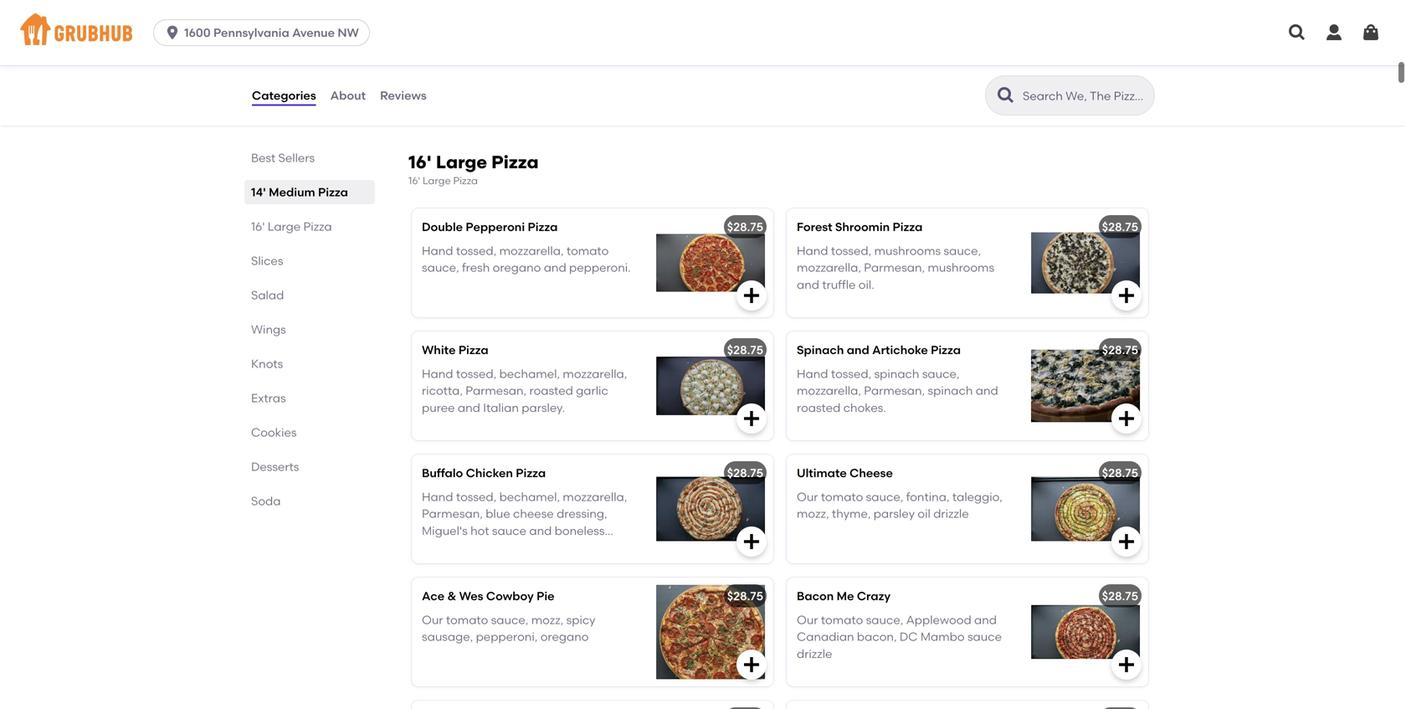 Task type: describe. For each thing, give the bounding box(es) containing it.
pepperoni,
[[476, 630, 538, 644]]

about button
[[330, 65, 367, 126]]

parmesan, for oil.
[[864, 261, 925, 275]]

spinach and artichoke pizza
[[797, 343, 961, 357]]

hand tossed, mushrooms sauce, mozzarella, parmesan, mushrooms and truffle oil.
[[797, 244, 995, 292]]

roasted inside hand tossed, spinach sauce, mozzarella, parmesan, spinach and roasted chokes.
[[797, 401, 841, 415]]

ultimate cheese image
[[1023, 455, 1149, 564]]

14'
[[251, 185, 266, 199]]

mozz, inside our tomato sauce, fontina, taleggio, mozz, thyme, parsley oil drizzle
[[797, 507, 829, 521]]

oregano inside hand tossed, mozzarella, tomato sauce, fresh oregano and pepperoni.
[[493, 261, 541, 275]]

hot
[[471, 524, 490, 538]]

the greek pie image
[[1023, 701, 1149, 709]]

wes
[[459, 589, 484, 603]]

pizza right white
[[459, 343, 489, 357]]

1 vertical spatial 16'
[[409, 175, 420, 187]]

nw
[[338, 26, 359, 40]]

sausage,
[[422, 630, 473, 644]]

main navigation navigation
[[0, 0, 1407, 65]]

pizza for buffalo chicken pizza
[[516, 466, 546, 480]]

$28.75 for hand tossed, bechamel, mozzarella, parmesan, blue cheese dressing, miguel's hot sauce and boneless chicken wings.
[[728, 466, 764, 480]]

hand tossed, bechamel, mozzarella, parmesan, blue cheese dressing, miguel's hot sauce and boneless chicken wings.
[[422, 490, 628, 555]]

1 vertical spatial mushrooms
[[928, 261, 995, 275]]

$28.75 for hand tossed, mushrooms sauce, mozzarella, parmesan, mushrooms and truffle oil.
[[1103, 220, 1139, 234]]

16' for 16' large pizza
[[251, 219, 265, 234]]

best
[[251, 151, 276, 165]]

spinach
[[797, 343, 844, 357]]

sauce inside hand tossed, bechamel, mozzarella, parmesan, blue cheese dressing, miguel's hot sauce and boneless chicken wings.
[[492, 524, 527, 538]]

shroomin
[[836, 220, 890, 234]]

large for 16' large pizza
[[268, 219, 301, 234]]

hand tossed, bechamel, mozzarella, ricotta, parmesan, roasted garlic puree and italian parsley.
[[422, 367, 628, 415]]

pepperoni
[[466, 220, 525, 234]]

hand for hand tossed, mushrooms sauce, mozzarella, parmesan, mushrooms and truffle oil.
[[797, 244, 829, 258]]

categories button
[[251, 65, 317, 126]]

and inside hand tossed, bechamel, mozzarella, parmesan, blue cheese dressing, miguel's hot sauce and boneless chicken wings.
[[530, 524, 552, 538]]

reviews
[[380, 88, 427, 102]]

hand for hand tossed, bechamel, mozzarella, parmesan, blue cheese dressing, miguel's hot sauce and boneless chicken wings.
[[422, 490, 453, 504]]

1600 pennsylvania avenue nw button
[[153, 19, 377, 46]]

$28.75 for our tomato sauce, applewood and canadian bacon, dc mambo sauce drizzle
[[1103, 589, 1139, 603]]

wings.
[[469, 541, 504, 555]]

$28.75 for our tomato sauce, fontina, taleggio, mozz, thyme, parsley oil drizzle
[[1103, 466, 1139, 480]]

chicken
[[466, 466, 513, 480]]

artichoke
[[873, 343, 929, 357]]

our tomato sauce, fontina, taleggio, mozz, thyme, parsley oil drizzle
[[797, 490, 1003, 521]]

pepperoni.
[[569, 261, 631, 275]]

cheese
[[513, 507, 554, 521]]

svg image inside 1600 pennsylvania avenue nw button
[[164, 24, 181, 41]]

categories
[[252, 88, 316, 102]]

mozzarella, inside hand tossed, bechamel, mozzarella, parmesan, blue cheese dressing, miguel's hot sauce and boneless chicken wings.
[[563, 490, 628, 504]]

knots
[[251, 357, 283, 371]]

ace & wes cowboy pie
[[422, 589, 555, 603]]

bacon me crazy
[[797, 589, 891, 603]]

about
[[330, 88, 366, 102]]

hand for hand tossed, spinach sauce, mozzarella, parmesan, spinach and roasted chokes.
[[797, 367, 829, 381]]

sauce, inside hand tossed, mushrooms sauce, mozzarella, parmesan, mushrooms and truffle oil.
[[944, 244, 982, 258]]

mozzarella, inside hand tossed, mozzarella, tomato sauce, fresh oregano and pepperoni.
[[500, 244, 564, 258]]

our for our tomato sauce, mozz, spicy sausage, pepperoni, oregano
[[422, 613, 443, 627]]

16' large pizza 16' large pizza
[[409, 151, 539, 187]]

search icon image
[[997, 85, 1017, 106]]

puree
[[422, 401, 455, 415]]

forest shroomin pizza
[[797, 220, 923, 234]]

mozz, inside "our tomato sauce, mozz, spicy sausage, pepperoni, oregano"
[[532, 613, 564, 627]]

svg image for hand tossed, mozzarella, tomato sauce, fresh oregano and pepperoni.
[[742, 286, 762, 306]]

pizza for double pepperoni pizza
[[528, 220, 558, 234]]

pizza up double
[[454, 175, 478, 187]]

wings
[[251, 322, 286, 337]]

svg image for hand tossed, mushrooms sauce, mozzarella, parmesan, mushrooms and truffle oil.
[[1117, 286, 1137, 306]]

truffle
[[823, 278, 856, 292]]

our tomato sauce, applewood and canadian bacon, dc mambo sauce drizzle
[[797, 613, 1002, 661]]

tomato for our tomato sauce, mozz, spicy sausage, pepperoni, oregano
[[446, 613, 489, 627]]

tomato for our tomato sauce, fontina, taleggio, mozz, thyme, parsley oil drizzle
[[821, 490, 864, 504]]

oregano inside "our tomato sauce, mozz, spicy sausage, pepperoni, oregano"
[[541, 630, 589, 644]]

and inside hand tossed, mozzarella, tomato sauce, fresh oregano and pepperoni.
[[544, 261, 567, 275]]

mozzarella, inside hand tossed, mushrooms sauce, mozzarella, parmesan, mushrooms and truffle oil.
[[797, 261, 862, 275]]

best sellers
[[251, 151, 315, 165]]

forest
[[797, 220, 833, 234]]

buffalo chicken pizza
[[422, 466, 546, 480]]

garlic
[[576, 384, 609, 398]]

0 horizontal spatial spinach
[[875, 367, 920, 381]]

parsley
[[874, 507, 915, 521]]

me
[[837, 589, 855, 603]]

spinach and artichoke pizza image
[[1023, 332, 1149, 441]]

ace & wes cowboy pie image
[[648, 578, 774, 687]]

drizzle inside our tomato sauce, fontina, taleggio, mozz, thyme, parsley oil drizzle
[[934, 507, 969, 521]]

svg image for our tomato sauce, fontina, taleggio, mozz, thyme, parsley oil drizzle
[[1117, 532, 1137, 552]]

svg image for hand tossed, bechamel, mozzarella, ricotta, parmesan, roasted garlic puree and italian parsley.
[[742, 409, 762, 429]]

1600
[[184, 26, 211, 40]]

our for our tomato sauce, applewood and canadian bacon, dc mambo sauce drizzle
[[797, 613, 819, 627]]

white pizza
[[422, 343, 489, 357]]

double
[[422, 220, 463, 234]]

pie
[[537, 589, 555, 603]]

sellers
[[278, 151, 315, 165]]

pizza for forest shroomin pizza
[[893, 220, 923, 234]]

extras
[[251, 391, 286, 405]]

ultimate
[[797, 466, 847, 480]]

fresh
[[462, 261, 490, 275]]

1600 pennsylvania avenue nw
[[184, 26, 359, 40]]

tossed, for pizza
[[456, 367, 497, 381]]

parmesan, inside hand tossed, bechamel, mozzarella, parmesan, blue cheese dressing, miguel's hot sauce and boneless chicken wings.
[[422, 507, 483, 521]]

thyme,
[[832, 507, 871, 521]]

parmesan, for chokes.
[[864, 384, 925, 398]]

pizza right artichoke
[[931, 343, 961, 357]]

double pepperoni pizza image
[[648, 209, 774, 317]]

pennsylvania
[[214, 26, 290, 40]]

applewood
[[907, 613, 972, 627]]

svg image for our tomato sauce, mozz, spicy sausage, pepperoni, oregano
[[742, 655, 762, 675]]

our tomato sauce, mozz, spicy sausage, pepperoni, oregano
[[422, 613, 596, 644]]

italian
[[483, 401, 519, 415]]

miguel's
[[422, 524, 468, 538]]



Task type: locate. For each thing, give the bounding box(es) containing it.
pizza for 16' large pizza 16' large pizza
[[492, 151, 539, 173]]

bacon
[[797, 589, 834, 603]]

0 horizontal spatial roasted
[[530, 384, 573, 398]]

bacon,
[[857, 630, 897, 644]]

14' medium pizza
[[251, 185, 348, 199]]

0 horizontal spatial mozz,
[[532, 613, 564, 627]]

tomato inside hand tossed, mozzarella, tomato sauce, fresh oregano and pepperoni.
[[567, 244, 609, 258]]

$28.75 for hand tossed, spinach sauce, mozzarella, parmesan, spinach and roasted chokes.
[[1103, 343, 1139, 357]]

parmesan, for and
[[466, 384, 527, 398]]

our down 'ultimate'
[[797, 490, 819, 504]]

hand down forest
[[797, 244, 829, 258]]

tossed, inside hand tossed, spinach sauce, mozzarella, parmesan, spinach and roasted chokes.
[[831, 367, 872, 381]]

chokes.
[[844, 401, 887, 415]]

tossed, for pepperoni
[[456, 244, 497, 258]]

cookies
[[251, 425, 297, 440]]

tossed, down forest shroomin pizza
[[831, 244, 872, 258]]

pizza
[[492, 151, 539, 173], [454, 175, 478, 187], [318, 185, 348, 199], [304, 219, 332, 234], [528, 220, 558, 234], [893, 220, 923, 234], [459, 343, 489, 357], [931, 343, 961, 357], [516, 466, 546, 480]]

0 vertical spatial large
[[436, 151, 487, 173]]

our for our tomato sauce, fontina, taleggio, mozz, thyme, parsley oil drizzle
[[797, 490, 819, 504]]

parmesan, up italian
[[466, 384, 527, 398]]

oregano down 'spicy' on the left bottom of the page
[[541, 630, 589, 644]]

mambo
[[921, 630, 965, 644]]

ultimate cheese
[[797, 466, 893, 480]]

hand inside hand tossed, spinach sauce, mozzarella, parmesan, spinach and roasted chokes.
[[797, 367, 829, 381]]

hand down the spinach
[[797, 367, 829, 381]]

pizza for 14' medium pizza
[[318, 185, 348, 199]]

tomato inside our tomato sauce, applewood and canadian bacon, dc mambo sauce drizzle
[[821, 613, 864, 627]]

0 horizontal spatial drizzle
[[797, 647, 833, 661]]

parmesan,
[[864, 261, 925, 275], [466, 384, 527, 398], [864, 384, 925, 398], [422, 507, 483, 521]]

mozzarella, inside hand tossed, bechamel, mozzarella, ricotta, parmesan, roasted garlic puree and italian parsley.
[[563, 367, 628, 381]]

0 vertical spatial sauce
[[492, 524, 527, 538]]

sauce right the mambo
[[968, 630, 1002, 644]]

16' large pizza
[[251, 219, 332, 234]]

mozzarella, up garlic
[[563, 367, 628, 381]]

1 vertical spatial spinach
[[928, 384, 973, 398]]

&
[[448, 589, 457, 603]]

our up canadian
[[797, 613, 819, 627]]

buffalo chicken pizza image
[[648, 455, 774, 564]]

tomato up 'thyme,'
[[821, 490, 864, 504]]

tomato for our tomato sauce, applewood and canadian bacon, dc mambo sauce drizzle
[[821, 613, 864, 627]]

our up sausage,
[[422, 613, 443, 627]]

blue
[[486, 507, 511, 521]]

mozzarella, inside hand tossed, spinach sauce, mozzarella, parmesan, spinach and roasted chokes.
[[797, 384, 862, 398]]

0 vertical spatial mushrooms
[[875, 244, 941, 258]]

mozzarella, up truffle
[[797, 261, 862, 275]]

parmesan, inside hand tossed, mushrooms sauce, mozzarella, parmesan, mushrooms and truffle oil.
[[864, 261, 925, 275]]

parmesan, inside hand tossed, spinach sauce, mozzarella, parmesan, spinach and roasted chokes.
[[864, 384, 925, 398]]

0 vertical spatial oregano
[[493, 261, 541, 275]]

taleggio,
[[953, 490, 1003, 504]]

16'
[[409, 151, 432, 173], [409, 175, 420, 187], [251, 219, 265, 234]]

$28.75 for hand tossed, bechamel, mozzarella, ricotta, parmesan, roasted garlic puree and italian parsley.
[[728, 343, 764, 357]]

bacon me crazy image
[[1023, 578, 1149, 687]]

sauce down blue
[[492, 524, 527, 538]]

hand for hand tossed, mozzarella, tomato sauce, fresh oregano and pepperoni.
[[422, 244, 453, 258]]

pizza up hand tossed, mozzarella, tomato sauce, fresh oregano and pepperoni.
[[528, 220, 558, 234]]

svg image for our tomato sauce, applewood and canadian bacon, dc mambo sauce drizzle
[[1117, 655, 1137, 675]]

spinach
[[875, 367, 920, 381], [928, 384, 973, 398]]

sauce,
[[944, 244, 982, 258], [422, 261, 459, 275], [923, 367, 960, 381], [866, 490, 904, 504], [491, 613, 529, 627], [866, 613, 904, 627]]

parsley.
[[522, 401, 565, 415]]

0 vertical spatial 16'
[[409, 151, 432, 173]]

bechamel, inside hand tossed, bechamel, mozzarella, ricotta, parmesan, roasted garlic puree and italian parsley.
[[500, 367, 560, 381]]

1 horizontal spatial drizzle
[[934, 507, 969, 521]]

our inside "our tomato sauce, mozz, spicy sausage, pepperoni, oregano"
[[422, 613, 443, 627]]

our inside our tomato sauce, fontina, taleggio, mozz, thyme, parsley oil drizzle
[[797, 490, 819, 504]]

ace
[[422, 589, 445, 603]]

tossed, inside hand tossed, bechamel, mozzarella, parmesan, blue cheese dressing, miguel's hot sauce and boneless chicken wings.
[[456, 490, 497, 504]]

tossed,
[[456, 244, 497, 258], [831, 244, 872, 258], [456, 367, 497, 381], [831, 367, 872, 381], [456, 490, 497, 504]]

medium
[[269, 185, 315, 199]]

0 vertical spatial drizzle
[[934, 507, 969, 521]]

1 vertical spatial drizzle
[[797, 647, 833, 661]]

tossed, for chicken
[[456, 490, 497, 504]]

double pepperoni pizza
[[422, 220, 558, 234]]

sauce, inside hand tossed, mozzarella, tomato sauce, fresh oregano and pepperoni.
[[422, 261, 459, 275]]

cowboy
[[486, 589, 534, 603]]

hand inside hand tossed, mushrooms sauce, mozzarella, parmesan, mushrooms and truffle oil.
[[797, 244, 829, 258]]

parmesan, up miguel's
[[422, 507, 483, 521]]

salad
[[251, 288, 284, 302]]

tossed, for and
[[831, 367, 872, 381]]

and inside hand tossed, spinach sauce, mozzarella, parmesan, spinach and roasted chokes.
[[976, 384, 999, 398]]

bechamel, inside hand tossed, bechamel, mozzarella, parmesan, blue cheese dressing, miguel's hot sauce and boneless chicken wings.
[[500, 490, 560, 504]]

$28.75
[[728, 220, 764, 234], [1103, 220, 1139, 234], [728, 343, 764, 357], [1103, 343, 1139, 357], [728, 466, 764, 480], [1103, 466, 1139, 480], [728, 589, 764, 603], [1103, 589, 1139, 603]]

canadian
[[797, 630, 855, 644]]

1 horizontal spatial sauce
[[968, 630, 1002, 644]]

roasted left chokes.
[[797, 401, 841, 415]]

sauce, inside our tomato sauce, applewood and canadian bacon, dc mambo sauce drizzle
[[866, 613, 904, 627]]

2 vertical spatial large
[[268, 219, 301, 234]]

hand tossed, mozzarella, tomato sauce, fresh oregano and pepperoni.
[[422, 244, 631, 275]]

and inside our tomato sauce, applewood and canadian bacon, dc mambo sauce drizzle
[[975, 613, 997, 627]]

our inside our tomato sauce, applewood and canadian bacon, dc mambo sauce drizzle
[[797, 613, 819, 627]]

dressing,
[[557, 507, 608, 521]]

parmesan, up chokes.
[[864, 384, 925, 398]]

hand inside hand tossed, mozzarella, tomato sauce, fresh oregano and pepperoni.
[[422, 244, 453, 258]]

bechamel, up parsley.
[[500, 367, 560, 381]]

and
[[544, 261, 567, 275], [797, 278, 820, 292], [847, 343, 870, 357], [976, 384, 999, 398], [458, 401, 481, 415], [530, 524, 552, 538], [975, 613, 997, 627]]

tossed, down white pizza
[[456, 367, 497, 381]]

sauce, inside hand tossed, spinach sauce, mozzarella, parmesan, spinach and roasted chokes.
[[923, 367, 960, 381]]

1 horizontal spatial spinach
[[928, 384, 973, 398]]

pizza down 14' medium pizza on the left of the page
[[304, 219, 332, 234]]

2 vertical spatial 16'
[[251, 219, 265, 234]]

buffalo
[[422, 466, 463, 480]]

svg image for hand tossed, bechamel, mozzarella, parmesan, blue cheese dressing, miguel's hot sauce and boneless chicken wings.
[[742, 532, 762, 552]]

drizzle inside our tomato sauce, applewood and canadian bacon, dc mambo sauce drizzle
[[797, 647, 833, 661]]

tossed, down spinach and artichoke pizza on the right of page
[[831, 367, 872, 381]]

tomato
[[567, 244, 609, 258], [821, 490, 864, 504], [446, 613, 489, 627], [821, 613, 864, 627]]

1 horizontal spatial roasted
[[797, 401, 841, 415]]

pizza up pepperoni
[[492, 151, 539, 173]]

0 vertical spatial bechamel,
[[500, 367, 560, 381]]

white
[[422, 343, 456, 357]]

svg image
[[1288, 23, 1308, 43], [1325, 23, 1345, 43], [1117, 286, 1137, 306], [1117, 409, 1137, 429], [742, 532, 762, 552], [1117, 532, 1137, 552]]

tossed, inside hand tossed, mushrooms sauce, mozzarella, parmesan, mushrooms and truffle oil.
[[831, 244, 872, 258]]

tossed, inside hand tossed, mozzarella, tomato sauce, fresh oregano and pepperoni.
[[456, 244, 497, 258]]

hand down double
[[422, 244, 453, 258]]

margherita burrata image
[[648, 701, 774, 709]]

hand inside hand tossed, bechamel, mozzarella, ricotta, parmesan, roasted garlic puree and italian parsley.
[[422, 367, 453, 381]]

1 vertical spatial sauce
[[968, 630, 1002, 644]]

$28.75 for our tomato sauce, mozz, spicy sausage, pepperoni, oregano
[[728, 589, 764, 603]]

bechamel, for cheese
[[500, 490, 560, 504]]

Search We, The Pizza Express #1 search field
[[1022, 88, 1150, 104]]

1 horizontal spatial mozz,
[[797, 507, 829, 521]]

pizza right medium in the left top of the page
[[318, 185, 348, 199]]

forest shroomin pizza image
[[1023, 209, 1149, 317]]

desserts
[[251, 460, 299, 474]]

pizza for 16' large pizza
[[304, 219, 332, 234]]

1 vertical spatial oregano
[[541, 630, 589, 644]]

tossed, down "buffalo chicken pizza"
[[456, 490, 497, 504]]

0 horizontal spatial sauce
[[492, 524, 527, 538]]

roasted up parsley.
[[530, 384, 573, 398]]

sauce inside our tomato sauce, applewood and canadian bacon, dc mambo sauce drizzle
[[968, 630, 1002, 644]]

svg image for hand tossed, spinach sauce, mozzarella, parmesan, spinach and roasted chokes.
[[1117, 409, 1137, 429]]

1 vertical spatial mozz,
[[532, 613, 564, 627]]

oregano right fresh
[[493, 261, 541, 275]]

16' for 16' large pizza 16' large pizza
[[409, 151, 432, 173]]

tossed, up fresh
[[456, 244, 497, 258]]

pizza up the cheese
[[516, 466, 546, 480]]

hand
[[422, 244, 453, 258], [797, 244, 829, 258], [422, 367, 453, 381], [797, 367, 829, 381], [422, 490, 453, 504]]

dc
[[900, 630, 918, 644]]

fontina,
[[907, 490, 950, 504]]

hand for hand tossed, bechamel, mozzarella, ricotta, parmesan, roasted garlic puree and italian parsley.
[[422, 367, 453, 381]]

reviews button
[[379, 65, 428, 126]]

parmesan, up oil.
[[864, 261, 925, 275]]

spicy
[[567, 613, 596, 627]]

sauce, inside "our tomato sauce, mozz, spicy sausage, pepperoni, oregano"
[[491, 613, 529, 627]]

bechamel, up the cheese
[[500, 490, 560, 504]]

soda
[[251, 494, 281, 508]]

drizzle
[[934, 507, 969, 521], [797, 647, 833, 661]]

hand up ricotta,
[[422, 367, 453, 381]]

hand inside hand tossed, bechamel, mozzarella, parmesan, blue cheese dressing, miguel's hot sauce and boneless chicken wings.
[[422, 490, 453, 504]]

1 vertical spatial bechamel,
[[500, 490, 560, 504]]

simple cheese pie. image
[[648, 8, 774, 117]]

oil
[[918, 507, 931, 521]]

mozz,
[[797, 507, 829, 521], [532, 613, 564, 627]]

our
[[797, 490, 819, 504], [422, 613, 443, 627], [797, 613, 819, 627]]

tomato up pepperoni.
[[567, 244, 609, 258]]

bechamel, for roasted
[[500, 367, 560, 381]]

large for 16' large pizza 16' large pizza
[[436, 151, 487, 173]]

0 vertical spatial roasted
[[530, 384, 573, 398]]

cheese
[[850, 466, 893, 480]]

mushrooms
[[875, 244, 941, 258], [928, 261, 995, 275]]

and inside hand tossed, bechamel, mozzarella, ricotta, parmesan, roasted garlic puree and italian parsley.
[[458, 401, 481, 415]]

tomato down wes
[[446, 613, 489, 627]]

sauce, inside our tomato sauce, fontina, taleggio, mozz, thyme, parsley oil drizzle
[[866, 490, 904, 504]]

hand down buffalo
[[422, 490, 453, 504]]

tomato inside our tomato sauce, fontina, taleggio, mozz, thyme, parsley oil drizzle
[[821, 490, 864, 504]]

and inside hand tossed, mushrooms sauce, mozzarella, parmesan, mushrooms and truffle oil.
[[797, 278, 820, 292]]

drizzle down canadian
[[797, 647, 833, 661]]

1 vertical spatial large
[[423, 175, 451, 187]]

bechamel,
[[500, 367, 560, 381], [500, 490, 560, 504]]

tossed, inside hand tossed, bechamel, mozzarella, ricotta, parmesan, roasted garlic puree and italian parsley.
[[456, 367, 497, 381]]

ricotta,
[[422, 384, 463, 398]]

oregano
[[493, 261, 541, 275], [541, 630, 589, 644]]

tomato up canadian
[[821, 613, 864, 627]]

tossed, for shroomin
[[831, 244, 872, 258]]

white pizza image
[[648, 332, 774, 441]]

0 vertical spatial spinach
[[875, 367, 920, 381]]

slices
[[251, 254, 283, 268]]

2 bechamel, from the top
[[500, 490, 560, 504]]

hand tossed, spinach sauce, mozzarella, parmesan, spinach and roasted chokes.
[[797, 367, 999, 415]]

$28.75 for hand tossed, mozzarella, tomato sauce, fresh oregano and pepperoni.
[[728, 220, 764, 234]]

roasted inside hand tossed, bechamel, mozzarella, ricotta, parmesan, roasted garlic puree and italian parsley.
[[530, 384, 573, 398]]

mozz, left 'thyme,'
[[797, 507, 829, 521]]

mozzarella, up chokes.
[[797, 384, 862, 398]]

pizza up hand tossed, mushrooms sauce, mozzarella, parmesan, mushrooms and truffle oil.
[[893, 220, 923, 234]]

tomato inside "our tomato sauce, mozz, spicy sausage, pepperoni, oregano"
[[446, 613, 489, 627]]

svg image
[[1362, 23, 1382, 43], [164, 24, 181, 41], [742, 286, 762, 306], [742, 409, 762, 429], [742, 655, 762, 675], [1117, 655, 1137, 675]]

avenue
[[292, 26, 335, 40]]

mozzarella, up dressing,
[[563, 490, 628, 504]]

boneless
[[555, 524, 605, 538]]

roasted
[[530, 384, 573, 398], [797, 401, 841, 415]]

1 vertical spatial roasted
[[797, 401, 841, 415]]

crazy
[[857, 589, 891, 603]]

parmesan, inside hand tossed, bechamel, mozzarella, ricotta, parmesan, roasted garlic puree and italian parsley.
[[466, 384, 527, 398]]

mozz, down pie
[[532, 613, 564, 627]]

oil.
[[859, 278, 875, 292]]

chicken
[[422, 541, 466, 555]]

drizzle right oil
[[934, 507, 969, 521]]

0 vertical spatial mozz,
[[797, 507, 829, 521]]

1 bechamel, from the top
[[500, 367, 560, 381]]

mozzarella, down pepperoni
[[500, 244, 564, 258]]



Task type: vqa. For each thing, say whether or not it's contained in the screenshot.
"E.G. Suite 304, Apt 2A" search box
no



